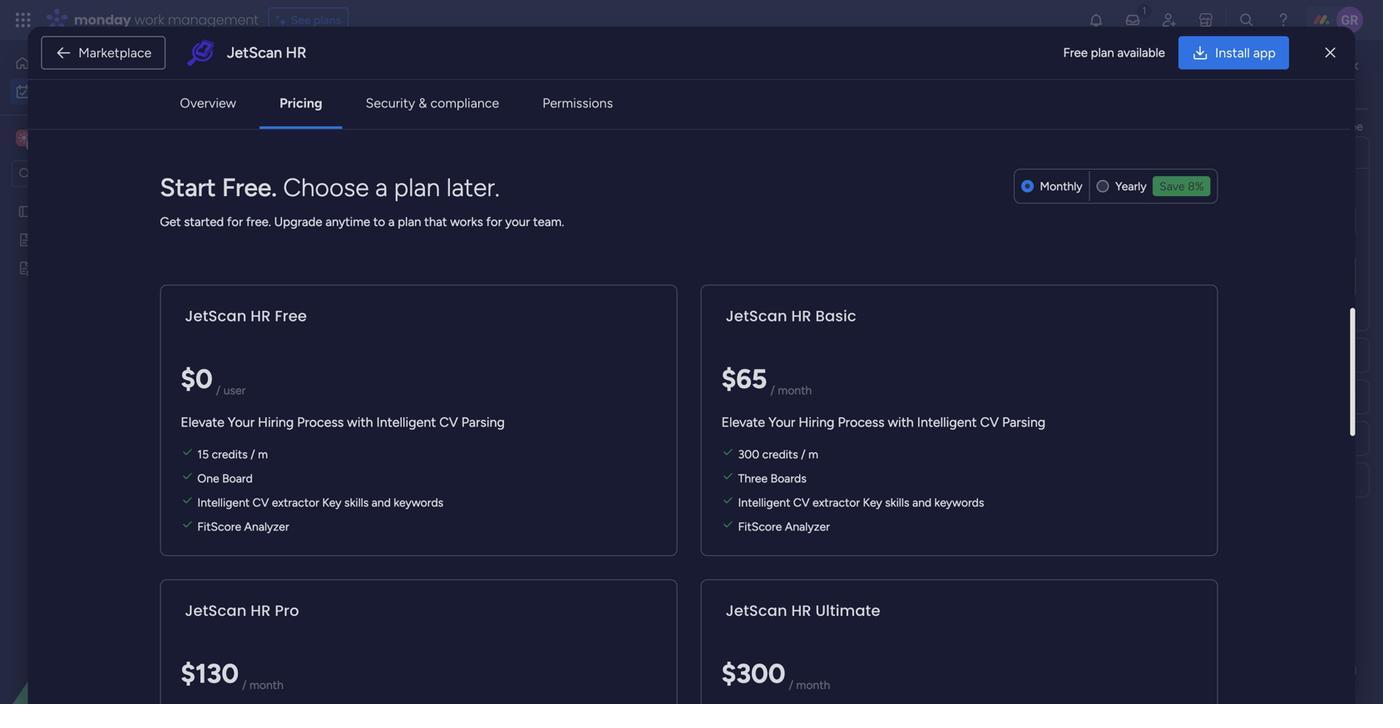 Task type: vqa. For each thing, say whether or not it's contained in the screenshot.
caret down icon
no



Task type: describe. For each thing, give the bounding box(es) containing it.
ultimate
[[816, 600, 881, 622]]

application logo image
[[187, 40, 214, 66]]

update feed image
[[1125, 12, 1141, 28]]

fitscore for $65
[[738, 520, 782, 534]]

process for $0
[[297, 415, 344, 430]]

three boards
[[738, 472, 807, 486]]

yearly
[[1116, 179, 1147, 193]]

work
[[134, 10, 164, 29]]

$0
[[181, 363, 213, 395]]

elevate for $0
[[181, 415, 225, 430]]

month for $130
[[250, 678, 284, 692]]

help image
[[1275, 12, 1292, 28]]

past
[[280, 205, 313, 226]]

main workspace
[[38, 130, 136, 146]]

install app
[[1216, 45, 1276, 61]]

/ right the today
[[331, 265, 339, 286]]

item
[[298, 509, 321, 523]]

$65 / month
[[722, 363, 812, 397]]

month for $65
[[778, 383, 812, 397]]

0 vertical spatial free
[[1064, 45, 1088, 60]]

elevate your hiring process with intelligent cv parsing for $0
[[181, 415, 505, 430]]

/ right dates
[[364, 205, 372, 226]]

monday marketplace image
[[1198, 12, 1215, 28]]

2 inside past dates / 2 items
[[376, 210, 382, 224]]

your for $0
[[228, 415, 255, 430]]

analyzer for $65
[[785, 520, 830, 534]]

items left should
[[1117, 184, 1146, 198]]

skills for $0
[[344, 496, 369, 510]]

2 project management link from the top
[[843, 502, 997, 530]]

free.
[[222, 172, 277, 202]]

$130
[[181, 658, 239, 690]]

later.
[[447, 172, 500, 202]]

started
[[184, 214, 224, 229]]

300 credits / m
[[738, 447, 819, 462]]

hr for $300
[[792, 600, 812, 622]]

hiring for $0
[[258, 415, 294, 430]]

robinson
[[1155, 269, 1208, 284]]

m for $0
[[258, 447, 268, 462]]

15 credits / m
[[197, 447, 268, 462]]

columns
[[1173, 119, 1217, 134]]

jetscan up my in the left of the page
[[227, 44, 282, 62]]

items inside past dates / 2 items
[[385, 210, 414, 224]]

group
[[741, 475, 774, 489]]

that
[[424, 214, 447, 229]]

the
[[1111, 119, 1129, 134]]

2 public board image from the top
[[17, 232, 33, 248]]

compliance
[[431, 95, 499, 111]]

jetscan hr ultimate
[[726, 600, 881, 622]]

greg
[[1124, 269, 1152, 284]]

jetscan for $65
[[726, 306, 788, 327]]

we
[[1186, 184, 1201, 198]]

past dates / 2 items
[[280, 205, 414, 226]]

boards
[[771, 472, 807, 486]]

main workspace button
[[12, 124, 162, 152]]

project for 2nd the project management link from the top
[[845, 510, 883, 525]]

2 management from the top
[[886, 510, 954, 525]]

free plan available
[[1064, 45, 1166, 60]]

works
[[450, 214, 483, 229]]

overview
[[180, 95, 236, 111]]

0 horizontal spatial greg robinson image
[[1092, 264, 1117, 289]]

pricing button
[[266, 87, 336, 120]]

jetscan hr pro
[[185, 600, 299, 622]]

/ inside $300 / month
[[789, 678, 794, 692]]

people
[[1242, 119, 1277, 134]]

you'd
[[1280, 119, 1308, 134]]

m for $65
[[809, 447, 819, 462]]

security
[[366, 95, 415, 111]]

upgrade
[[274, 214, 322, 229]]

elevate for $65
[[722, 415, 765, 430]]

2 vertical spatial plan
[[398, 214, 421, 229]]

2 project management from the top
[[845, 510, 954, 525]]

marketplace button
[[41, 36, 166, 69]]

see
[[1345, 119, 1364, 134]]

next week /
[[280, 475, 372, 496]]

anytime
[[326, 214, 370, 229]]

items inside today / 2 items
[[352, 270, 381, 284]]

workspace selection element
[[16, 128, 139, 150]]

available
[[1118, 45, 1166, 60]]

intelligent cv extractor  key skills and keywords for $0
[[197, 496, 444, 510]]

2 to-do from the top
[[716, 511, 745, 524]]

pricing
[[280, 95, 322, 111]]

app
[[1254, 45, 1276, 61]]

whose
[[1078, 184, 1114, 198]]

start free. choose a plan later.
[[160, 172, 500, 202]]

hiring for $65
[[799, 415, 835, 430]]

to do list
[[1304, 74, 1351, 89]]

home link
[[10, 50, 202, 77]]

do
[[1320, 74, 1333, 89]]

board
[[222, 472, 253, 486]]

install
[[1216, 45, 1250, 61]]

0 horizontal spatial choose
[[283, 172, 369, 202]]

fitscore analyzer for $65
[[738, 520, 830, 534]]

install app button
[[1179, 36, 1290, 69]]

basic
[[816, 306, 857, 327]]

intelligent cv extractor  key skills and keywords for $65
[[738, 496, 985, 510]]

/ inside $65 / month
[[771, 383, 775, 397]]

user
[[224, 383, 246, 397]]

extractor for $65
[[813, 496, 860, 510]]

fitscore for $0
[[197, 520, 241, 534]]

and for $0
[[372, 496, 391, 510]]

to do list button
[[1273, 68, 1359, 95]]

jetscan hr
[[227, 44, 307, 62]]

month for $300
[[797, 678, 831, 692]]

later /
[[280, 594, 333, 616]]

and for $65
[[913, 496, 932, 510]]

credits for $0
[[212, 447, 248, 462]]

keywords for $0
[[394, 496, 444, 510]]

1 vertical spatial a
[[388, 214, 395, 229]]

$130 / month
[[181, 658, 284, 692]]

/ up board
[[251, 447, 255, 462]]

get
[[160, 214, 181, 229]]

0 vertical spatial a
[[375, 172, 388, 202]]

monday
[[74, 10, 131, 29]]

1 horizontal spatial choose
[[1068, 119, 1108, 134]]

private board image
[[17, 260, 33, 276]]

0 vertical spatial plan
[[1091, 45, 1115, 60]]

next
[[280, 475, 313, 496]]

$65
[[722, 363, 767, 395]]

2 inside today / 2 items
[[343, 270, 349, 284]]

today / 2 items
[[280, 265, 381, 286]]

jetscan for $300
[[726, 600, 788, 622]]

fitscore analyzer for $0
[[197, 520, 289, 534]]

$300 / month
[[722, 658, 831, 692]]

dates
[[317, 205, 360, 226]]

work
[[290, 63, 357, 100]]

Filter dashboard by text search field
[[316, 131, 467, 158]]

new
[[270, 509, 295, 523]]

lottie animation image
[[0, 537, 212, 705]]

hr for $0
[[251, 306, 271, 327]]

save 8%
[[1160, 179, 1204, 193]]

see
[[291, 13, 311, 27]]

$0 / user
[[181, 363, 246, 397]]

today
[[280, 265, 327, 286]]

project for second the project management link from the bottom
[[845, 301, 883, 315]]

save 8% button
[[1153, 176, 1211, 196]]

choose the boards, columns and people you'd like to see
[[1068, 119, 1364, 134]]

keywords for $65
[[935, 496, 985, 510]]

permissions button
[[529, 87, 627, 120]]

get started for free. upgrade anytime to a plan that works for your team.
[[160, 214, 564, 229]]

this
[[280, 415, 310, 436]]



Task type: locate. For each thing, give the bounding box(es) containing it.
analyzer
[[244, 520, 289, 534], [785, 520, 830, 534]]

a right anytime
[[388, 214, 395, 229]]

1 for from the left
[[227, 214, 243, 229]]

greg robinson image left greg
[[1092, 264, 1117, 289]]

1 to- from the top
[[716, 301, 732, 314]]

like
[[1311, 119, 1328, 134]]

fitscore down one board
[[197, 520, 241, 534]]

items left that
[[385, 210, 414, 224]]

list box
[[0, 194, 212, 507]]

0 horizontal spatial for
[[227, 214, 243, 229]]

greg robinson image up 'list'
[[1337, 7, 1364, 33]]

project
[[270, 300, 308, 314], [845, 301, 883, 315], [845, 510, 883, 525]]

save
[[1160, 179, 1185, 193]]

analyzer for $0
[[244, 520, 289, 534]]

1 hiring from the left
[[258, 415, 294, 430]]

1 horizontal spatial with
[[888, 415, 914, 430]]

monday work management
[[74, 10, 258, 29]]

management
[[168, 10, 258, 29]]

analyzer down boards
[[785, 520, 830, 534]]

1 with from the left
[[347, 415, 373, 430]]

jetscan up $300
[[726, 600, 788, 622]]

month inside $65 / month
[[778, 383, 812, 397]]

None search field
[[316, 131, 467, 158]]

1 horizontal spatial skills
[[885, 496, 910, 510]]

main content containing past dates /
[[220, 40, 1384, 705]]

dapulse x slim image
[[1326, 43, 1336, 63]]

keywords
[[394, 496, 444, 510], [935, 496, 985, 510]]

$300
[[722, 658, 786, 690]]

2 process from the left
[[838, 415, 885, 430]]

intelligent cv extractor  key skills and keywords
[[197, 496, 444, 510], [738, 496, 985, 510]]

month right $300
[[797, 678, 831, 692]]

2 for from the left
[[486, 214, 502, 229]]

/ left user
[[216, 383, 221, 397]]

lottie animation element
[[0, 537, 212, 705]]

your up 300 credits / m
[[769, 415, 796, 430]]

1 horizontal spatial m
[[809, 447, 819, 462]]

free left "available"
[[1064, 45, 1088, 60]]

items down get started for free. upgrade anytime to a plan that works for your team.
[[352, 270, 381, 284]]

greg robinson
[[1124, 269, 1208, 284]]

1 horizontal spatial elevate your hiring process with intelligent cv parsing
[[722, 415, 1046, 430]]

1 horizontal spatial keywords
[[935, 496, 985, 510]]

workspace image
[[18, 129, 30, 147]]

300
[[738, 447, 760, 462]]

2 analyzer from the left
[[785, 520, 830, 534]]

0 vertical spatial choose
[[1068, 119, 1108, 134]]

week for this
[[314, 415, 354, 436]]

1 to-do from the top
[[716, 301, 745, 314]]

0 horizontal spatial with
[[347, 415, 373, 430]]

1 extractor from the left
[[272, 496, 319, 510]]

plan down notifications image on the top right of the page
[[1091, 45, 1115, 60]]

0 horizontal spatial elevate your hiring process with intelligent cv parsing
[[181, 415, 505, 430]]

0 horizontal spatial process
[[297, 415, 344, 430]]

1 vertical spatial management
[[886, 510, 954, 525]]

0 horizontal spatial to
[[373, 214, 385, 229]]

three
[[738, 472, 768, 486]]

my work
[[245, 63, 357, 100]]

public board image
[[17, 204, 33, 220], [17, 232, 33, 248]]

2 keywords from the left
[[935, 496, 985, 510]]

choose
[[1068, 119, 1108, 134], [283, 172, 369, 202]]

0 horizontal spatial analyzer
[[244, 520, 289, 534]]

hiring up 300 credits / m
[[799, 415, 835, 430]]

analyzer left item
[[244, 520, 289, 534]]

a up get started for free. upgrade anytime to a plan that works for your team.
[[375, 172, 388, 202]]

0 horizontal spatial fitscore
[[197, 520, 241, 534]]

month right the $130
[[250, 678, 284, 692]]

whose items should we show?
[[1078, 184, 1237, 198]]

main
[[38, 130, 67, 146]]

0 vertical spatial greg robinson image
[[1337, 7, 1364, 33]]

0 horizontal spatial 2
[[343, 270, 349, 284]]

2 to- from the top
[[716, 511, 732, 524]]

2 with from the left
[[888, 415, 914, 430]]

/ right $65
[[771, 383, 775, 397]]

0 horizontal spatial credits
[[212, 447, 248, 462]]

1 horizontal spatial fitscore analyzer
[[738, 520, 830, 534]]

0 vertical spatial project management link
[[843, 292, 997, 320]]

month inside $130 / month
[[250, 678, 284, 692]]

1 vertical spatial plan
[[394, 172, 440, 202]]

your
[[505, 214, 530, 229]]

1 skills from the left
[[344, 496, 369, 510]]

skills
[[344, 496, 369, 510], [885, 496, 910, 510]]

1 vertical spatial free
[[275, 306, 307, 327]]

1 parsing from the left
[[462, 415, 505, 430]]

hiring
[[258, 415, 294, 430], [799, 415, 835, 430]]

0 horizontal spatial elevate
[[181, 415, 225, 430]]

2 do from the top
[[732, 511, 745, 524]]

2 intelligent cv extractor  key skills and keywords from the left
[[738, 496, 985, 510]]

plan left that
[[398, 214, 421, 229]]

2 skills from the left
[[885, 496, 910, 510]]

1 project management link from the top
[[843, 292, 997, 320]]

hr for $130
[[251, 600, 271, 622]]

1 vertical spatial choose
[[283, 172, 369, 202]]

m
[[258, 447, 268, 462], [809, 447, 819, 462]]

8%
[[1188, 179, 1204, 193]]

later
[[280, 594, 318, 616]]

1 vertical spatial week
[[317, 475, 356, 496]]

1 analyzer from the left
[[244, 520, 289, 534]]

to-do up $65
[[716, 301, 745, 314]]

2
[[376, 210, 382, 224], [343, 270, 349, 284]]

2 elevate your hiring process with intelligent cv parsing from the left
[[722, 415, 1046, 430]]

key
[[322, 496, 342, 510], [863, 496, 883, 510]]

0 horizontal spatial extractor
[[272, 496, 319, 510]]

credits
[[212, 447, 248, 462], [763, 447, 798, 462]]

0 vertical spatial to
[[1331, 119, 1342, 134]]

notifications image
[[1088, 12, 1105, 28]]

credits up one board
[[212, 447, 248, 462]]

jetscan hr basic
[[726, 306, 857, 327]]

your for $65
[[769, 415, 796, 430]]

1 horizontal spatial elevate
[[722, 415, 765, 430]]

1 vertical spatial 2
[[343, 270, 349, 284]]

2 credits from the left
[[763, 447, 798, 462]]

to
[[1304, 74, 1317, 89]]

0 horizontal spatial skills
[[344, 496, 369, 510]]

elevate your hiring process with intelligent cv parsing for $65
[[722, 415, 1046, 430]]

security & compliance
[[366, 95, 499, 111]]

0 vertical spatial week
[[314, 415, 354, 436]]

project management link
[[843, 292, 997, 320], [843, 502, 997, 530]]

hiring up 15 credits / m
[[258, 415, 294, 430]]

0 horizontal spatial parsing
[[462, 415, 505, 430]]

month right $65
[[778, 383, 812, 397]]

1 horizontal spatial and
[[913, 496, 932, 510]]

0 horizontal spatial intelligent cv extractor  key skills and keywords
[[197, 496, 444, 510]]

extractor
[[272, 496, 319, 510], [813, 496, 860, 510]]

to
[[1331, 119, 1342, 134], [373, 214, 385, 229]]

1 horizontal spatial free
[[1064, 45, 1088, 60]]

elevate up 300
[[722, 415, 765, 430]]

month inside $300 / month
[[797, 678, 831, 692]]

for left your
[[486, 214, 502, 229]]

jetscan up $0 / user
[[185, 306, 247, 327]]

fitscore down group
[[738, 520, 782, 534]]

1 m from the left
[[258, 447, 268, 462]]

jetscan up the $130
[[185, 600, 247, 622]]

15
[[197, 447, 209, 462]]

a
[[375, 172, 388, 202], [388, 214, 395, 229]]

list
[[1336, 74, 1351, 89]]

2 hiring from the left
[[799, 415, 835, 430]]

1 image
[[1137, 1, 1152, 20]]

1 horizontal spatial your
[[769, 415, 796, 430]]

&
[[419, 95, 427, 111]]

2 fitscore analyzer from the left
[[738, 520, 830, 534]]

do up $65
[[732, 301, 745, 314]]

monthly
[[1040, 179, 1083, 193]]

elevate your hiring process with intelligent cv parsing
[[181, 415, 505, 430], [722, 415, 1046, 430]]

jetscan for $130
[[185, 600, 247, 622]]

elevate up 15
[[181, 415, 225, 430]]

0 horizontal spatial m
[[258, 447, 268, 462]]

/ inside $0 / user
[[216, 383, 221, 397]]

select product image
[[15, 12, 32, 28]]

permissions
[[543, 95, 613, 111]]

to right anytime
[[373, 214, 385, 229]]

1 management from the top
[[886, 301, 954, 315]]

1 horizontal spatial greg robinson image
[[1337, 7, 1364, 33]]

to right "like"
[[1331, 119, 1342, 134]]

extractor for $0
[[272, 496, 319, 510]]

jetscan
[[227, 44, 282, 62], [185, 306, 247, 327], [726, 306, 788, 327], [185, 600, 247, 622], [726, 600, 788, 622]]

start
[[160, 172, 216, 202]]

should
[[1149, 184, 1183, 198]]

1 vertical spatial project management link
[[843, 502, 997, 530]]

1 horizontal spatial key
[[863, 496, 883, 510]]

option
[[0, 197, 212, 200]]

key for $65
[[863, 496, 883, 510]]

0 vertical spatial do
[[732, 301, 745, 314]]

hr
[[286, 44, 307, 62], [251, 306, 271, 327], [792, 306, 812, 327], [251, 600, 271, 622], [792, 600, 812, 622]]

/ inside $130 / month
[[242, 678, 247, 692]]

1 elevate from the left
[[181, 415, 225, 430]]

1 vertical spatial to
[[373, 214, 385, 229]]

greg robinson image
[[1337, 7, 1364, 33], [1092, 264, 1117, 289]]

workspace image
[[16, 129, 32, 147]]

2 fitscore from the left
[[738, 520, 782, 534]]

1 horizontal spatial hiring
[[799, 415, 835, 430]]

1 horizontal spatial intelligent cv extractor  key skills and keywords
[[738, 496, 985, 510]]

process
[[297, 415, 344, 430], [838, 415, 885, 430]]

one
[[197, 472, 219, 486]]

1 public board image from the top
[[17, 204, 33, 220]]

items inside this week / 0 items
[[379, 419, 408, 433]]

this week / 0 items
[[280, 415, 408, 436]]

see plans button
[[268, 7, 349, 32]]

0
[[369, 419, 376, 433]]

1 vertical spatial to-
[[716, 511, 732, 524]]

1 your from the left
[[228, 415, 255, 430]]

0 horizontal spatial hiring
[[258, 415, 294, 430]]

0 vertical spatial to-do
[[716, 301, 745, 314]]

home option
[[10, 50, 202, 77]]

/ right the later
[[322, 594, 329, 616]]

2 elevate from the left
[[722, 415, 765, 430]]

with for $0
[[347, 415, 373, 430]]

0 horizontal spatial your
[[228, 415, 255, 430]]

1 horizontal spatial to
[[1331, 119, 1342, 134]]

0 horizontal spatial key
[[322, 496, 342, 510]]

1 credits from the left
[[212, 447, 248, 462]]

home
[[37, 56, 68, 70]]

parsing for $65
[[1003, 415, 1046, 430]]

/ left 0 on the left of page
[[357, 415, 365, 436]]

1 horizontal spatial parsing
[[1003, 415, 1046, 430]]

to-do down three
[[716, 511, 745, 524]]

1 horizontal spatial extractor
[[813, 496, 860, 510]]

week for next
[[317, 475, 356, 496]]

0 horizontal spatial fitscore analyzer
[[197, 520, 289, 534]]

0 horizontal spatial free
[[275, 306, 307, 327]]

/ down this week / 0 items
[[360, 475, 368, 496]]

0 horizontal spatial keywords
[[394, 496, 444, 510]]

1 key from the left
[[322, 496, 342, 510]]

2 key from the left
[[863, 496, 883, 510]]

items
[[1117, 184, 1146, 198], [385, 210, 414, 224], [352, 270, 381, 284], [379, 419, 408, 433]]

2 m from the left
[[809, 447, 819, 462]]

with for $65
[[888, 415, 914, 430]]

1 elevate your hiring process with intelligent cv parsing from the left
[[181, 415, 505, 430]]

1 vertical spatial to-do
[[716, 511, 745, 524]]

for left free.
[[227, 214, 243, 229]]

to-do
[[716, 301, 745, 314], [716, 511, 745, 524]]

skills for $65
[[885, 496, 910, 510]]

None text field
[[1078, 206, 1356, 235]]

week right next
[[317, 475, 356, 496]]

your down user
[[228, 415, 255, 430]]

workspace
[[71, 130, 136, 146]]

free down the today
[[275, 306, 307, 327]]

0 vertical spatial management
[[886, 301, 954, 315]]

2 right anytime
[[376, 210, 382, 224]]

plan up that
[[394, 172, 440, 202]]

fitscore analyzer down boards
[[738, 520, 830, 534]]

1 vertical spatial do
[[732, 511, 745, 524]]

my
[[245, 63, 284, 100]]

fitscore analyzer
[[197, 520, 289, 534], [738, 520, 830, 534]]

hr for $65
[[792, 306, 812, 327]]

1 horizontal spatial credits
[[763, 447, 798, 462]]

1 vertical spatial project management
[[845, 510, 954, 525]]

choose up dates
[[283, 172, 369, 202]]

/ up boards
[[801, 447, 806, 462]]

do down group
[[732, 511, 745, 524]]

1 horizontal spatial analyzer
[[785, 520, 830, 534]]

plan
[[1091, 45, 1115, 60], [394, 172, 440, 202], [398, 214, 421, 229]]

process for $65
[[838, 415, 885, 430]]

2 parsing from the left
[[1003, 415, 1046, 430]]

intelligent
[[376, 415, 436, 430], [917, 415, 977, 430], [197, 496, 250, 510], [738, 496, 791, 510]]

month
[[778, 383, 812, 397], [250, 678, 284, 692], [797, 678, 831, 692]]

1 horizontal spatial 2
[[376, 210, 382, 224]]

fitscore analyzer down board
[[197, 520, 289, 534]]

jetscan hr free
[[185, 306, 307, 327]]

1 vertical spatial public board image
[[17, 232, 33, 248]]

1 intelligent cv extractor  key skills and keywords from the left
[[197, 496, 444, 510]]

team.
[[533, 214, 564, 229]]

main content
[[220, 40, 1384, 705]]

parsing for $0
[[462, 415, 505, 430]]

2 extractor from the left
[[813, 496, 860, 510]]

0 vertical spatial public board image
[[17, 204, 33, 220]]

1 fitscore from the left
[[197, 520, 241, 534]]

jetscan up $65
[[726, 306, 788, 327]]

1 fitscore analyzer from the left
[[197, 520, 289, 534]]

0 horizontal spatial and
[[372, 496, 391, 510]]

2 right the today
[[343, 270, 349, 284]]

free.
[[246, 214, 271, 229]]

invite members image
[[1161, 12, 1178, 28]]

choose left the
[[1068, 119, 1108, 134]]

1 horizontal spatial for
[[486, 214, 502, 229]]

1 horizontal spatial process
[[838, 415, 885, 430]]

show?
[[1204, 184, 1237, 198]]

credits up the three boards
[[763, 447, 798, 462]]

2 horizontal spatial and
[[1219, 119, 1239, 134]]

1 project management from the top
[[845, 301, 954, 315]]

1 vertical spatial greg robinson image
[[1092, 264, 1117, 289]]

1 do from the top
[[732, 301, 745, 314]]

2 your from the left
[[769, 415, 796, 430]]

key for $0
[[322, 496, 342, 510]]

overview button
[[167, 87, 250, 120]]

1 process from the left
[[297, 415, 344, 430]]

jetscan for $0
[[185, 306, 247, 327]]

week right this
[[314, 415, 354, 436]]

1 horizontal spatial fitscore
[[738, 520, 782, 534]]

/ right $300
[[789, 678, 794, 692]]

/ right the $130
[[242, 678, 247, 692]]

items right 0 on the left of page
[[379, 419, 408, 433]]

0 vertical spatial 2
[[376, 210, 382, 224]]

0 vertical spatial project management
[[845, 301, 954, 315]]

1 keywords from the left
[[394, 496, 444, 510]]

elevate
[[181, 415, 225, 430], [722, 415, 765, 430]]

for
[[227, 214, 243, 229], [486, 214, 502, 229]]

search everything image
[[1239, 12, 1255, 28]]

0 vertical spatial to-
[[716, 301, 732, 314]]

credits for $65
[[763, 447, 798, 462]]

with
[[347, 415, 373, 430], [888, 415, 914, 430]]



